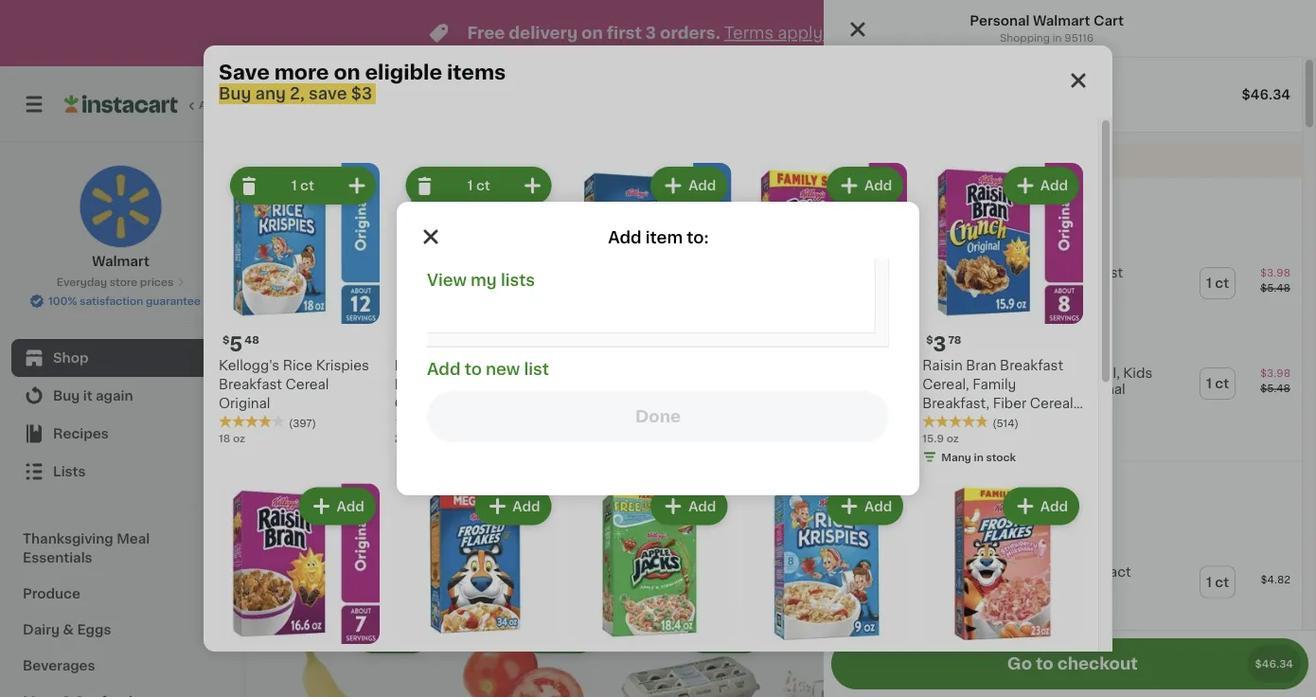 Task type: locate. For each thing, give the bounding box(es) containing it.
buy for buy any 2, save $3
[[897, 196, 925, 209]]

raisin for 3
[[923, 359, 963, 372]]

5 up '$10.18'
[[948, 475, 955, 486]]

oz
[[920, 300, 932, 310], [921, 401, 934, 411], [233, 433, 245, 443], [411, 433, 423, 443], [763, 433, 776, 443], [947, 433, 960, 443], [1128, 437, 1140, 448], [924, 585, 936, 596]]

0 vertical spatial see eligible items button
[[897, 216, 1054, 248]]

save left $5 in the right of the page
[[976, 480, 1009, 493]]

family up 97
[[973, 378, 1017, 391]]

product group
[[824, 252, 1303, 353], [824, 353, 1303, 453], [824, 551, 1303, 638]]

frosted for frosted flakes breakfast cereal, kids cereal, family breakfast, original 24 oz
[[906, 367, 957, 380]]

1 vertical spatial view
[[427, 272, 467, 288]]

oz inside 'frosted flakes breakfast cereal, kids cereal, family breakfast, original 24 oz'
[[921, 401, 934, 411]]

buy left it
[[53, 389, 80, 403]]

many inside item carousel region
[[1133, 456, 1163, 467]]

original up 15.9 oz
[[923, 416, 975, 429]]

to- inside "wonderful halos sweet, seedless, easy-to-peel mandarins"
[[986, 457, 1006, 470]]

(est.) down list on the left bottom of the page
[[535, 392, 576, 408]]

0 vertical spatial choose
[[919, 328, 961, 338]]

1 all from the top
[[1082, 177, 1098, 190]]

kids up the raspberries
[[1124, 367, 1153, 380]]

fiber for 5
[[818, 397, 851, 410]]

original inside 'frosted flakes breakfast cereal, kids cereal, family breakfast, original 24 oz'
[[1074, 382, 1126, 395]]

1 fiber from the left
[[818, 397, 851, 410]]

1 vertical spatial more
[[968, 498, 995, 509]]

1 horizontal spatial fiber
[[994, 397, 1027, 410]]

2 fiber from the left
[[994, 397, 1027, 410]]

spend
[[897, 480, 942, 493], [897, 498, 931, 509]]

5 up the raspberries
[[1125, 394, 1138, 414]]

1 remove button from the top
[[1039, 324, 1104, 341]]

0 vertical spatial $3.98 $5.48
[[1261, 268, 1291, 293]]

2 remove button from the top
[[1039, 425, 1104, 442]]

1 vertical spatial buy
[[897, 196, 925, 209]]

2 vertical spatial view
[[1046, 556, 1079, 569]]

1 horizontal spatial many
[[942, 452, 972, 462]]

1 vertical spatial $5.48
[[1261, 383, 1291, 394]]

choose down the fl
[[919, 613, 961, 623]]

1 horizontal spatial flakes
[[571, 378, 613, 391]]

wonderful up sweet,
[[948, 419, 1017, 432]]

product group containing 6
[[948, 233, 1099, 489]]

0 vertical spatial remove
[[1060, 328, 1104, 338]]

view inside list_add_items dialog
[[427, 272, 467, 288]]

1 bran from the left
[[791, 359, 821, 372]]

1 24 oz from the left
[[395, 433, 423, 443]]

(30+)
[[1101, 556, 1138, 569]]

frosted flakes breakfast cereal, kids cereal, family breakfast, original image
[[836, 364, 875, 404]]

2 remove from the top
[[1060, 428, 1104, 439]]

24 for raisin bran breakfast cereal, family breakfast, fiber cereal, original
[[747, 433, 761, 443]]

rice up 0
[[283, 359, 313, 372]]

rice
[[970, 266, 1000, 279], [283, 359, 313, 372]]

1 horizontal spatial bran
[[967, 359, 997, 372]]

$3.98 $5.48 for kellogg's rice krispies breakfast cereal original
[[1261, 268, 1291, 293]]

None search field
[[271, 78, 578, 131]]

1 vertical spatial see eligible items
[[915, 524, 1036, 538]]

kids inside frosted flakes breakfast cereal, kids cereal, family breakfast, original
[[512, 378, 541, 391]]

stock down the container
[[1178, 456, 1208, 467]]

original up 18 oz
[[219, 397, 270, 410]]

0 vertical spatial $3.98
[[1261, 268, 1291, 278]]

$ inside $ 1 44 each (est.)
[[454, 395, 461, 405]]

eligible
[[365, 62, 442, 82], [945, 225, 995, 239], [945, 524, 995, 538]]

1 promotion-wrapper element from the top
[[824, 178, 1303, 462]]

2 4 from the left
[[627, 394, 641, 414]]

go to checkout
[[1008, 656, 1138, 672]]

beverages
[[23, 659, 95, 673]]

$3.98 for frosted flakes breakfast cereal, kids cereal, family breakfast, original
[[1261, 368, 1291, 379]]

$ inside $ 5 raspberries package 12 oz container
[[1118, 395, 1125, 405]]

0 vertical spatial choose replacement
[[919, 328, 1032, 338]]

2 horizontal spatial many
[[1133, 456, 1163, 467]]

all for best sellers
[[1082, 556, 1098, 569]]

2 spend from the top
[[897, 498, 931, 509]]

items for 1st the see eligible items button from the bottom of the page
[[998, 524, 1036, 538]]

see eligible items button down spend $15, save $5 spend $10.18 more to redeem at the bottom right of the page
[[897, 515, 1054, 547]]

choose replacement for cereal,
[[919, 428, 1032, 439]]

2 bran from the left
[[967, 359, 997, 372]]

1 vertical spatial items
[[998, 225, 1036, 239]]

1 inside $ 1 44 each (est.)
[[461, 394, 470, 414]]

items
[[447, 62, 506, 82], [998, 225, 1036, 239], [998, 524, 1036, 538]]

produce link
[[11, 576, 230, 612]]

original up the 86
[[617, 378, 668, 391]]

krispies inside kellogg's rice krispies breakfast cereal original 18 oz
[[1003, 266, 1057, 279]]

1 ct
[[292, 179, 314, 192], [468, 179, 490, 192], [1207, 277, 1230, 290], [1207, 377, 1230, 391], [1207, 575, 1230, 589]]

buy for buy it again
[[53, 389, 80, 403]]

2 $3.98 from the top
[[1261, 368, 1291, 379]]

first
[[607, 25, 642, 41], [870, 154, 897, 168]]

0 horizontal spatial to-
[[831, 438, 851, 451]]

1 ct button for mccormick® pure almond extract
[[1201, 567, 1235, 597]]

2 raisin bran breakfast cereal, family breakfast, fiber cereal, original from the left
[[923, 359, 1078, 429]]

3 up kellogg's frosted flakes original
[[582, 334, 595, 354]]

flakes inside frosted flakes breakfast cereal, kids cereal, family breakfast, original
[[449, 359, 492, 372]]

flakes inside 'frosted flakes breakfast cereal, kids cereal, family breakfast, original 24 oz'
[[960, 367, 1003, 380]]

oz inside $ 5 raspberries package 12 oz container
[[1128, 437, 1140, 448]]

1 horizontal spatial 18
[[906, 300, 917, 310]]

1 choose from the top
[[919, 328, 961, 338]]

product group containing kellogg's rice krispies breakfast cereal original
[[824, 252, 1303, 353]]

lists
[[53, 465, 86, 478]]

12 inside $ 5 raspberries package 12 oz container
[[1114, 437, 1125, 448]]

$ inside the $ 4 28
[[786, 395, 793, 405]]

buy it again link
[[11, 377, 230, 415]]

choose replacement button for breakfast,
[[898, 425, 1032, 442]]

1 horizontal spatial rice
[[970, 266, 1000, 279]]

many in stock down sun
[[590, 433, 665, 443]]

0 vertical spatial spend
[[897, 480, 942, 493]]

1 78 from the left
[[597, 335, 610, 345]]

krispies for kellogg's rice krispies breakfast cereal original
[[316, 359, 369, 372]]

$3
[[351, 86, 373, 102], [1008, 196, 1026, 209]]

2 horizontal spatial buy
[[897, 196, 925, 209]]

1 vertical spatial 12
[[1114, 437, 1125, 448]]

stock down seedless,
[[987, 452, 1017, 462]]

2 horizontal spatial flakes
[[960, 367, 1003, 380]]

1 vertical spatial eligible
[[945, 225, 995, 239]]

raisin for 5
[[747, 359, 787, 372]]

24 oz inside product group
[[395, 433, 423, 443]]

$5.48 for frosted flakes breakfast cereal, kids cereal, family breakfast, original
[[1261, 383, 1291, 394]]

remove up the 'frosted flakes breakfast cereal, kids cereal, family breakfast, original' 'button'
[[1060, 328, 1104, 338]]

walmart link
[[79, 165, 162, 271]]

0 vertical spatial remove button
[[1039, 324, 1104, 341]]

0 vertical spatial see
[[915, 225, 942, 239]]

view inside popup button
[[1046, 556, 1079, 569]]

cereal inside kellogg's rice krispies breakfast cereal original
[[286, 378, 329, 391]]

many for raisin bran breakfast cereal, family breakfast, fiber cereal, original
[[942, 452, 972, 462]]

0 horizontal spatial buy
[[53, 389, 80, 403]]

terms apply. link
[[725, 25, 828, 41]]

increment quantity of kellogg's rice krispies breakfast cereal original image
[[346, 174, 368, 197]]

2 $3.98 $5.48 from the top
[[1261, 368, 1291, 394]]

3 remove button from the top
[[1039, 610, 1104, 627]]

1 horizontal spatial frosted
[[635, 359, 686, 372]]

choose for family
[[919, 428, 961, 439]]

rice for kellogg's rice krispies breakfast cereal original 18 oz
[[970, 266, 1000, 279]]

1 ct button
[[1201, 268, 1235, 298], [1201, 369, 1235, 399], [1201, 567, 1235, 597]]

2 $ 3 78 from the left
[[927, 334, 962, 354]]

18 inside kellogg's rice krispies breakfast cereal original 18 oz
[[906, 300, 917, 310]]

1 $5.48 from the top
[[1261, 283, 1291, 293]]

3 product group from the top
[[824, 551, 1303, 638]]

$ 3 78 up kellogg's frosted flakes original
[[575, 334, 610, 354]]

first left orders.
[[607, 25, 642, 41]]

bran
[[791, 359, 821, 372], [967, 359, 997, 372]]

cereal right kellogg's rice krispies breakfast cereal original image
[[906, 281, 949, 295]]

kellogg's down buy any 2, save $3
[[906, 266, 967, 279]]

1 horizontal spatial 78
[[949, 335, 962, 345]]

breakfast inside kellogg's rice krispies breakfast cereal original
[[219, 378, 282, 391]]

raspberries
[[1114, 419, 1194, 432]]

rice down buy any 2, save $3
[[970, 266, 1000, 279]]

raisin up 6
[[923, 359, 963, 372]]

best sellers
[[284, 553, 409, 573]]

1 48 from the left
[[245, 335, 259, 345]]

28
[[809, 395, 823, 405]]

all left (40+)
[[1082, 177, 1098, 190]]

kellogg's inside kellogg's rice krispies breakfast cereal original
[[219, 359, 280, 372]]

choose replacement button down mccormick®
[[898, 610, 1032, 627]]

3 down kellogg's rice krispies breakfast cereal original 18 oz
[[934, 334, 947, 354]]

$ 3 78 for raisin
[[927, 334, 962, 354]]

remove button for breakfast
[[1039, 324, 1104, 341]]

1 vertical spatial 18
[[219, 433, 231, 443]]

48 up add to new list
[[421, 335, 435, 345]]

78 up kellogg's frosted flakes original
[[597, 335, 610, 345]]

0 horizontal spatial 12
[[1114, 437, 1125, 448]]

24 oz for raisin bran breakfast cereal, family breakfast, fiber cereal, original
[[747, 433, 776, 443]]

remove kellogg's rice krispies breakfast cereal original image
[[238, 174, 260, 197]]

3 choose replacement button from the top
[[898, 610, 1032, 627]]

1 horizontal spatial kellogg's
[[571, 359, 632, 372]]

2 78 from the left
[[949, 335, 962, 345]]

24 inside 'frosted flakes breakfast cereal, kids cereal, family breakfast, original 24 oz'
[[906, 401, 919, 411]]

2 vertical spatial choose
[[919, 613, 961, 623]]

0 horizontal spatial any
[[255, 86, 286, 102]]

0 vertical spatial to-
[[831, 438, 851, 451]]

all left (30+)
[[1082, 556, 1098, 569]]

instacart logo image
[[64, 93, 178, 116]]

1 horizontal spatial cereal
[[906, 281, 949, 295]]

2 vertical spatial replacement
[[963, 613, 1032, 623]]

cereal up 0
[[286, 378, 329, 391]]

my
[[471, 272, 497, 288]]

view left my at the left top of page
[[427, 272, 467, 288]]

frosted
[[395, 359, 446, 372], [635, 359, 686, 372], [906, 367, 957, 380]]

item carousel region containing fresh fruit
[[284, 165, 1265, 529]]

0 horizontal spatial 18
[[219, 433, 231, 443]]

items up kellogg's rice krispies breakfast cereal original button
[[998, 225, 1036, 239]]

see eligible items down buy any 2, save $3
[[915, 225, 1036, 239]]

eligible inside save more on eligible items buy any 2, save $3
[[365, 62, 442, 82]]

bran for 5
[[791, 359, 821, 372]]

choose replacement for original
[[919, 328, 1032, 338]]

buy inside save more on eligible items buy any 2, save $3
[[219, 86, 251, 102]]

many in stock down sweet,
[[942, 452, 1017, 462]]

2 item carousel region from the top
[[284, 544, 1265, 697]]

product group containing 0
[[284, 233, 435, 458]]

3 choose replacement from the top
[[919, 613, 1032, 623]]

1 (est.) from the left
[[535, 392, 576, 408]]

many in stock inside item carousel region
[[1133, 456, 1208, 467]]

1 horizontal spatial 24
[[747, 433, 761, 443]]

0 horizontal spatial stock
[[635, 433, 665, 443]]

add to new list link
[[427, 361, 549, 378]]

lb down easy- in the bottom right of the page
[[957, 475, 967, 486]]

3 replacement from the top
[[963, 613, 1032, 623]]

on inside limited time offer region
[[582, 25, 603, 41]]

items inside save more on eligible items buy any 2, save $3
[[447, 62, 506, 82]]

all
[[1082, 177, 1098, 190], [1082, 556, 1098, 569]]

ready-
[[782, 438, 831, 451]]

promotion-wrapper element
[[824, 178, 1303, 462], [824, 462, 1303, 646]]

remove button down 'frosted flakes breakfast cereal, kids cereal, family breakfast, original 24 oz' on the right
[[1039, 425, 1104, 442]]

1 choose replacement button from the top
[[898, 324, 1032, 341]]

items down redeem
[[998, 524, 1036, 538]]

(est.) inside $4.86 per package (estimated) element
[[702, 392, 743, 408]]

kellogg's down '$ 5 48'
[[219, 359, 280, 372]]

1 item carousel region from the top
[[284, 165, 1265, 529]]

2 replacement from the top
[[963, 428, 1032, 439]]

0 vertical spatial more
[[275, 62, 329, 82]]

1 horizontal spatial $3
[[1008, 196, 1026, 209]]

$3 up fruit
[[351, 86, 373, 102]]

48
[[245, 335, 259, 345], [421, 335, 435, 345]]

see eligible items down spend $15, save $5 spend $10.18 more to redeem at the bottom right of the page
[[915, 524, 1036, 538]]

product group containing frosted flakes breakfast cereal, kids cereal, family breakfast, original
[[824, 353, 1303, 453]]

$3 inside save more on eligible items buy any 2, save $3
[[351, 86, 373, 102]]

original inside kellogg's rice krispies breakfast cereal original 18 oz
[[953, 281, 1005, 295]]

1 vertical spatial to
[[998, 498, 1009, 509]]

again
[[96, 389, 133, 403]]

18
[[906, 300, 917, 310], [219, 433, 231, 443]]

save
[[309, 86, 347, 102], [973, 196, 1005, 209], [976, 480, 1009, 493]]

first inside limited time offer region
[[607, 25, 642, 41]]

0 vertical spatial save
[[309, 86, 347, 102]]

cart
[[1094, 14, 1124, 27]]

choose up 6
[[919, 328, 961, 338]]

choose replacement button down 6
[[898, 425, 1032, 442]]

remove button
[[1039, 324, 1104, 341], [1039, 425, 1104, 442], [1039, 610, 1104, 627]]

0 horizontal spatial bran
[[791, 359, 821, 372]]

1 choose replacement from the top
[[919, 328, 1032, 338]]

to- up pomegranate
[[831, 438, 851, 451]]

krispies for kellogg's rice krispies breakfast cereal original 18 oz
[[1003, 266, 1057, 279]]

spend up '$10.18'
[[897, 480, 942, 493]]

2 raisin from the left
[[923, 359, 963, 372]]

personal walmart cart shopping in 95116
[[970, 14, 1124, 43]]

0 vertical spatial item carousel region
[[284, 165, 1265, 529]]

2 (est.) from the left
[[702, 392, 743, 408]]

shop
[[53, 351, 88, 365]]

all inside popup button
[[1082, 556, 1098, 569]]

0 horizontal spatial first
[[607, 25, 642, 41]]

promotion-wrapper element containing spend $15, save $5
[[824, 462, 1303, 646]]

2 choose from the top
[[919, 428, 961, 439]]

3
[[646, 25, 657, 41], [582, 334, 595, 354], [934, 334, 947, 354]]

0 horizontal spatial (est.)
[[535, 392, 576, 408]]

choose replacement down $ 6 97
[[919, 428, 1032, 439]]

1 horizontal spatial wonderful
[[948, 419, 1017, 432]]

replacement
[[963, 328, 1032, 338], [963, 428, 1032, 439], [963, 613, 1032, 623]]

2 choose replacement from the top
[[919, 428, 1032, 439]]

remove right halos
[[1060, 428, 1104, 439]]

0 vertical spatial all
[[1082, 177, 1098, 190]]

buy down save at the left of the page
[[219, 86, 251, 102]]

mccormick® pure almond extract 2 fl oz
[[906, 565, 1132, 596]]

2 all from the top
[[1082, 556, 1098, 569]]

stock
[[635, 433, 665, 443], [987, 452, 1017, 462], [1178, 456, 1208, 467]]

(514)
[[993, 418, 1019, 428]]

5 up kellogg's rice krispies breakfast cereal original at left
[[230, 334, 243, 354]]

kellogg's inside kellogg's frosted flakes original
[[571, 359, 632, 372]]

bran up the 28
[[791, 359, 821, 372]]

item carousel region
[[284, 165, 1265, 529], [284, 544, 1265, 697]]

family up the 28
[[797, 378, 841, 391]]

(40+)
[[1101, 177, 1138, 190]]

0 horizontal spatial 3
[[582, 334, 595, 354]]

1 remove from the top
[[1060, 328, 1104, 338]]

kids inside 'frosted flakes breakfast cereal, kids cereal, family breakfast, original 24 oz'
[[1124, 367, 1153, 380]]

many down sweet,
[[942, 452, 972, 462]]

0 horizontal spatial more
[[275, 62, 329, 82]]

1 vertical spatial first
[[870, 154, 897, 168]]

24 oz left the $0.72
[[395, 433, 423, 443]]

1 horizontal spatial raisin
[[923, 359, 963, 372]]

view my lists
[[427, 272, 535, 288]]

more right save at the left of the page
[[275, 62, 329, 82]]

0 vertical spatial $5.48
[[1261, 283, 1291, 293]]

1 horizontal spatial 3
[[646, 25, 657, 41]]

$3.98 $5.48 for frosted flakes breakfast cereal, kids cereal, family breakfast, original
[[1261, 368, 1291, 394]]

save down free!
[[973, 196, 1005, 209]]

1 horizontal spatial 12
[[1247, 98, 1261, 111]]

1 vertical spatial delivery
[[901, 154, 956, 168]]

to left new
[[465, 361, 482, 378]]

more
[[275, 62, 329, 82], [968, 498, 995, 509]]

in left 95116
[[1053, 33, 1062, 43]]

remove button up go to checkout
[[1039, 610, 1104, 627]]

1 ct for frosted flakes breakfast cereal, kids cereal, family breakfast, original
[[1207, 377, 1230, 391]]

view
[[1046, 177, 1079, 190], [427, 272, 467, 288], [1046, 556, 1079, 569]]

1 vertical spatial choose replacement button
[[898, 425, 1032, 442]]

1 $3.98 $5.48 from the top
[[1261, 268, 1291, 293]]

1 vertical spatial $3.98 $5.48
[[1261, 368, 1291, 394]]

view for fresh fruit
[[1046, 177, 1079, 190]]

4 left the 86
[[627, 394, 641, 414]]

product group
[[219, 163, 380, 446], [395, 163, 556, 468], [571, 163, 732, 449], [747, 163, 908, 468], [923, 163, 1084, 468], [284, 233, 435, 458], [450, 233, 601, 465], [616, 233, 767, 484], [782, 233, 933, 505], [948, 233, 1099, 489], [1114, 233, 1265, 473], [219, 483, 380, 697], [395, 483, 556, 697], [571, 483, 732, 697], [747, 483, 908, 697], [923, 483, 1084, 697], [284, 612, 435, 697], [450, 612, 601, 697], [616, 612, 767, 697], [782, 612, 933, 697], [948, 612, 1099, 697], [1114, 612, 1265, 697]]

$ 3 78 up 6
[[927, 334, 962, 354]]

items down free
[[447, 62, 506, 82]]

2 1 ct button from the top
[[1201, 369, 1235, 399]]

to left redeem
[[998, 498, 1009, 509]]

0 horizontal spatial 78
[[597, 335, 610, 345]]

2 promotion-wrapper element from the top
[[824, 462, 1303, 646]]

on inside save more on eligible items buy any 2, save $3
[[334, 62, 361, 82]]

18 right kellogg's rice krispies breakfast cereal original image
[[906, 300, 917, 310]]

to inside list_add_items dialog
[[465, 361, 482, 378]]

$ inside $ 4 86
[[620, 395, 627, 405]]

breakfast inside kellogg's rice krispies breakfast cereal original 18 oz
[[1060, 266, 1124, 279]]

2 product group from the top
[[824, 353, 1303, 453]]

frosted for frosted flakes breakfast cereal, kids cereal, family breakfast, original
[[395, 359, 446, 372]]

0 vertical spatial on
[[582, 25, 603, 41]]

1 horizontal spatial 2,
[[957, 196, 970, 209]]

2 horizontal spatial stock
[[1178, 456, 1208, 467]]

0 vertical spatial see eligible items
[[915, 225, 1036, 239]]

24 down seedless
[[747, 433, 761, 443]]

3 inside limited time offer region
[[646, 25, 657, 41]]

0 vertical spatial buy
[[219, 86, 251, 102]]

family down organic
[[445, 397, 489, 410]]

mccormick® pure almond extract image
[[836, 562, 875, 602]]

1 vertical spatial replacement
[[963, 428, 1032, 439]]

wonderful up eat
[[819, 419, 888, 432]]

increment quantity of frosted flakes breakfast cereal, kids cereal, family breakfast, original image
[[522, 174, 544, 197]]

2 24 oz from the left
[[747, 433, 776, 443]]

1 vertical spatial 2,
[[957, 196, 970, 209]]

0 horizontal spatial to
[[465, 361, 482, 378]]

2 vertical spatial 1 ct button
[[1201, 567, 1235, 597]]

in down the container
[[1165, 456, 1175, 467]]

1 horizontal spatial $ 3 78
[[927, 334, 962, 354]]

choose replacement button
[[898, 324, 1032, 341], [898, 425, 1032, 442], [898, 610, 1032, 627]]

2 vertical spatial remove button
[[1039, 610, 1104, 627]]

view inside "popup button"
[[1046, 177, 1079, 190]]

add to new list
[[427, 361, 549, 378]]

0 horizontal spatial fiber
[[818, 397, 851, 410]]

many in stock
[[590, 433, 665, 443], [942, 452, 1017, 462], [1133, 456, 1208, 467]]

breakfast, up halos
[[1004, 382, 1071, 395]]

0 vertical spatial $3
[[351, 86, 373, 102]]

cereal
[[906, 281, 949, 295], [286, 378, 329, 391]]

kids for frosted flakes breakfast cereal, kids cereal, family breakfast, original 24 oz
[[1124, 367, 1153, 380]]

many in stock for original
[[590, 433, 665, 443]]

almond
[[1028, 565, 1080, 578]]

5 inside $ 5 raspberries package 12 oz container
[[1125, 394, 1138, 414]]

to- up mandarins
[[986, 457, 1006, 470]]

1 vertical spatial choose replacement
[[919, 428, 1032, 439]]

delivery left is
[[901, 154, 956, 168]]

frosted inside 'frosted flakes breakfast cereal, kids cereal, family breakfast, original 24 oz'
[[906, 367, 957, 380]]

48 inside '$ 5 48'
[[245, 335, 259, 345]]

view for best sellers
[[1046, 556, 1079, 569]]

your
[[836, 154, 866, 168]]

kids for frosted flakes breakfast cereal, kids cereal, family breakfast, original
[[512, 378, 541, 391]]

2 $5.48 from the top
[[1261, 383, 1291, 394]]

raisin
[[747, 359, 787, 372], [923, 359, 963, 372]]

limited time offer region
[[0, 0, 1261, 66]]

walmart up 95116
[[1034, 14, 1091, 27]]

78
[[597, 335, 610, 345], [949, 335, 962, 345]]

best
[[284, 553, 332, 573]]

0 horizontal spatial many
[[590, 433, 620, 443]]

3 choose from the top
[[919, 613, 961, 623]]

cereal, left the 44
[[395, 397, 442, 410]]

0 horizontal spatial walmart
[[92, 255, 150, 268]]

wonderful inside "wonderful halos sweet, seedless, easy-to-peel mandarins"
[[948, 419, 1017, 432]]

1 raisin from the left
[[747, 359, 787, 372]]

1 raisin bran breakfast cereal, family breakfast, fiber cereal, original from the left
[[747, 359, 901, 429]]

2 choose replacement button from the top
[[898, 425, 1032, 442]]

in
[[1053, 33, 1062, 43], [622, 433, 632, 443], [974, 452, 984, 462], [1165, 456, 1175, 467]]

fiber up (514)
[[994, 397, 1027, 410]]

1 1 ct button from the top
[[1201, 268, 1235, 298]]

buy down your first delivery is free!
[[897, 196, 925, 209]]

$3 inside promotion-wrapper element
[[1008, 196, 1026, 209]]

1 replacement from the top
[[963, 328, 1032, 338]]

remove button for cereal,
[[1039, 425, 1104, 442]]

1 $3.98 from the top
[[1261, 268, 1291, 278]]

1 wonderful from the left
[[819, 419, 888, 432]]

3 for kellogg's
[[582, 334, 595, 354]]

raisin bran breakfast cereal, family breakfast, fiber cereal, original for 5
[[747, 359, 901, 429]]

ct for frosted flakes breakfast cereal, kids cereal, family breakfast, original
[[1216, 377, 1230, 391]]

0 horizontal spatial $ 3 78
[[575, 334, 610, 354]]

0 vertical spatial replacement
[[963, 328, 1032, 338]]

choose down 6
[[919, 428, 961, 439]]

view left (40+)
[[1046, 177, 1079, 190]]

pom
[[782, 419, 815, 432]]

remove frosted flakes breakfast cereal, kids cereal, family breakfast, original image
[[414, 174, 436, 197]]

on for first
[[582, 25, 603, 41]]

12 inside button
[[1247, 98, 1261, 111]]

1 see eligible items button from the top
[[897, 216, 1054, 248]]

kellogg's up $ 4 86
[[571, 359, 632, 372]]

walmart up everyday store prices link
[[92, 255, 150, 268]]

24 left 6
[[906, 401, 919, 411]]

1 vertical spatial cereal
[[286, 378, 329, 391]]

prices
[[140, 277, 174, 288]]

0 horizontal spatial delivery
[[509, 25, 578, 41]]

$3.98 $5.48
[[1261, 268, 1291, 293], [1261, 368, 1291, 394]]

1 4 from the left
[[793, 394, 807, 414]]

original inside kellogg's rice krispies breakfast cereal original
[[219, 397, 270, 410]]

$46.34
[[1243, 88, 1291, 101], [1256, 659, 1294, 669]]

frosted inside kellogg's frosted flakes original
[[635, 359, 686, 372]]

1 product group from the top
[[824, 252, 1303, 353]]

original down buy any 2, save $3
[[953, 281, 1005, 295]]

store
[[110, 277, 138, 288]]

original up /
[[465, 416, 517, 429]]

mccormick®
[[906, 565, 991, 578]]

lb
[[489, 437, 499, 448], [957, 475, 967, 486]]

walmart inside personal walmart cart shopping in 95116
[[1034, 14, 1091, 27]]

2 horizontal spatial many in stock
[[1133, 456, 1208, 467]]

0 horizontal spatial cereal
[[286, 378, 329, 391]]

$3.98
[[1261, 268, 1291, 278], [1261, 368, 1291, 379]]

terms
[[725, 25, 774, 41]]

list
[[524, 361, 549, 378]]

oz inside mccormick® pure almond extract 2 fl oz
[[924, 585, 936, 596]]

4 for $ 4 86
[[627, 394, 641, 414]]

item carousel region containing best sellers
[[284, 544, 1265, 697]]

5 lb
[[948, 475, 967, 486]]

see down buy any 2, save $3
[[915, 225, 942, 239]]

2 wonderful from the left
[[948, 419, 1017, 432]]

all inside "popup button"
[[1082, 177, 1098, 190]]

1 vertical spatial krispies
[[316, 359, 369, 372]]

1
[[292, 179, 297, 192], [468, 179, 473, 192], [1207, 277, 1213, 290], [1207, 377, 1213, 391], [461, 394, 470, 414], [1207, 575, 1213, 589]]

many down the container
[[1133, 456, 1163, 467]]

all
[[199, 100, 212, 110]]

2 see eligible items button from the top
[[897, 515, 1054, 547]]

3 1 ct button from the top
[[1201, 567, 1235, 597]]

is
[[959, 154, 970, 168]]

1 $ 3 78 from the left
[[575, 334, 610, 354]]

2 horizontal spatial frosted
[[906, 367, 957, 380]]

1 vertical spatial 1 ct button
[[1201, 369, 1235, 399]]

any down save at the left of the page
[[255, 86, 286, 102]]

delivery
[[509, 25, 578, 41], [901, 154, 956, 168]]

krispies inside kellogg's rice krispies breakfast cereal original
[[316, 359, 369, 372]]

24 oz
[[395, 433, 423, 443], [747, 433, 776, 443]]

by
[[1095, 97, 1113, 111]]

oz inside kellogg's rice krispies breakfast cereal original 18 oz
[[920, 300, 932, 310]]

choose replacement down mccormick®
[[919, 613, 1032, 623]]

2 horizontal spatial 24
[[906, 401, 919, 411]]

choose replacement button for oz
[[898, 324, 1032, 341]]

flakes for frosted flakes breakfast cereal, kids cereal, family breakfast, original
[[449, 359, 492, 372]]

0 horizontal spatial 24 oz
[[395, 433, 423, 443]]

78 up 6
[[949, 335, 962, 345]]

raisin bran breakfast cereal, family breakfast, fiber cereal, original for 3
[[923, 359, 1078, 429]]

frosted inside frosted flakes breakfast cereal, kids cereal, family breakfast, original
[[395, 359, 446, 372]]

rice inside kellogg's rice krispies breakfast cereal original
[[283, 359, 313, 372]]

breakfast, up pom
[[747, 397, 814, 410]]

3 remove from the top
[[1060, 613, 1104, 623]]

raisin bran breakfast cereal, family breakfast, fiber cereal, original
[[747, 359, 901, 429], [923, 359, 1078, 429]]

2 vertical spatial save
[[976, 480, 1009, 493]]

choose replacement
[[919, 328, 1032, 338], [919, 428, 1032, 439], [919, 613, 1032, 623]]

delivery right free
[[509, 25, 578, 41]]

rice inside kellogg's rice krispies breakfast cereal original 18 oz
[[970, 266, 1000, 279]]

$3 up kellogg's rice krispies breakfast cereal original button
[[1008, 196, 1026, 209]]

4 left the 28
[[793, 394, 807, 414]]

0 horizontal spatial krispies
[[316, 359, 369, 372]]

cereal inside kellogg's rice krispies breakfast cereal original 18 oz
[[906, 281, 949, 295]]

18 down kellogg's rice krispies breakfast cereal original at left
[[219, 433, 231, 443]]

5 for 23
[[758, 334, 771, 354]]

first right your
[[870, 154, 897, 168]]

2 vertical spatial items
[[998, 524, 1036, 538]]

product group containing mccormick® pure almond extract
[[824, 551, 1303, 638]]

0 vertical spatial 2,
[[290, 86, 305, 102]]

family up (514)
[[956, 382, 1000, 395]]

0 vertical spatial first
[[607, 25, 642, 41]]

0 vertical spatial choose replacement button
[[898, 324, 1032, 341]]

0 vertical spatial 18
[[906, 300, 917, 310]]

raisin down $ 5 23 at right
[[747, 359, 787, 372]]



Task type: vqa. For each thing, say whether or not it's contained in the screenshot.
Walgreens Logo in the bottom left of the page
no



Task type: describe. For each thing, give the bounding box(es) containing it.
breakfast, inside 'frosted flakes breakfast cereal, kids cereal, family breakfast, original 24 oz'
[[1004, 382, 1071, 395]]

to for go
[[1036, 656, 1054, 672]]

cereal, up 6
[[923, 378, 970, 391]]

1 spend from the top
[[897, 480, 942, 493]]

5 for raspberries
[[1125, 394, 1138, 414]]

0 horizontal spatial lb
[[489, 437, 499, 448]]

cereal for kellogg's rice krispies breakfast cereal original
[[286, 378, 329, 391]]

replacement for original
[[963, 328, 1032, 338]]

2 see from the top
[[915, 524, 942, 538]]

$10.18
[[934, 498, 965, 509]]

cereal, up eat
[[855, 397, 901, 410]]

78 for kellogg's
[[597, 335, 610, 345]]

3 for raisin
[[934, 334, 947, 354]]

guarantee
[[146, 296, 201, 306]]

100% satisfaction guarantee button
[[29, 290, 212, 309]]

cereal, up the raspberries
[[1073, 367, 1121, 380]]

$ inside $ 0 lime 42
[[288, 395, 295, 405]]

pomegranate
[[782, 457, 872, 470]]

/
[[482, 437, 486, 448]]

eggs
[[77, 623, 111, 637]]

rice for kellogg's rice krispies breakfast cereal original
[[283, 359, 313, 372]]

dairy & eggs link
[[11, 612, 230, 648]]

1 vertical spatial save
[[973, 196, 1005, 209]]

spend $15, save $5 spend $10.18 more to redeem
[[897, 480, 1052, 509]]

on for eligible
[[334, 62, 361, 82]]

view all (40+)
[[1046, 177, 1138, 190]]

fiber for 3
[[994, 397, 1027, 410]]

promotion-wrapper element containing buy any 2, save $3
[[824, 178, 1303, 462]]

wonderful inside pom wonderful ready-to-eat pomegranate arils
[[819, 419, 888, 432]]

1 horizontal spatial lb
[[957, 475, 967, 486]]

42
[[320, 419, 337, 432]]

(1.03k)
[[641, 399, 678, 409]]

ct for mccormick® pure almond extract
[[1216, 575, 1230, 589]]

$ inside $ 5 23
[[751, 335, 758, 345]]

meal
[[117, 532, 150, 546]]

delivery by 10:45am
[[1030, 97, 1180, 111]]

lists
[[501, 272, 535, 288]]

thanksgiving meal essentials link
[[11, 521, 230, 576]]

flakes inside kellogg's frosted flakes original
[[571, 378, 613, 391]]

100%
[[48, 296, 77, 306]]

recipes
[[53, 427, 109, 441]]

buy any 2, save $3
[[897, 196, 1026, 209]]

1 horizontal spatial first
[[870, 154, 897, 168]]

10:45am
[[1117, 97, 1180, 111]]

to- inside pom wonderful ready-to-eat pomegranate arils
[[831, 438, 851, 451]]

0 vertical spatial $46.34
[[1243, 88, 1291, 101]]

$ inside $ 6 97
[[952, 395, 959, 405]]

checkout
[[1058, 656, 1138, 672]]

6
[[959, 394, 972, 414]]

$ 5 48
[[223, 334, 259, 354]]

item
[[646, 230, 683, 246]]

original down the $ 4 28
[[747, 416, 799, 429]]

buy any 2, save $3 dialog
[[204, 45, 1113, 697]]

easy-
[[948, 457, 986, 470]]

free!
[[973, 154, 1006, 168]]

shop link
[[11, 339, 230, 377]]

$ 6 97
[[952, 394, 988, 414]]

18 oz
[[219, 433, 245, 443]]

list_add_items dialog
[[397, 202, 920, 495]]

2 48 from the left
[[421, 335, 435, 345]]

all for fresh fruit
[[1082, 177, 1098, 190]]

frosted flakes breakfast cereal, kids cereal, family breakfast, original
[[395, 359, 541, 429]]

organic
[[452, 373, 495, 383]]

any inside save more on eligible items buy any 2, save $3
[[255, 86, 286, 102]]

product group for buy any 2, save $3
[[824, 252, 1303, 353]]

sweet,
[[948, 438, 993, 451]]

thanksgiving meal essentials
[[23, 532, 150, 565]]

free
[[467, 25, 505, 41]]

breakfast inside 'frosted flakes breakfast cereal, kids cereal, family breakfast, original 24 oz'
[[1006, 367, 1070, 380]]

peel
[[1006, 457, 1035, 470]]

breakfast inside frosted flakes breakfast cereal, kids cereal, family breakfast, original
[[395, 378, 458, 391]]

frosted flakes breakfast cereal, kids cereal, family breakfast, original 24 oz
[[906, 367, 1153, 411]]

1 ct for kellogg's rice krispies breakfast cereal original
[[1207, 277, 1230, 290]]

1 see eligible items from the top
[[915, 225, 1036, 239]]

produce
[[23, 587, 80, 601]]

original inside kellogg's frosted flakes original
[[617, 378, 668, 391]]

new
[[486, 361, 520, 378]]

in down sweet,
[[974, 452, 984, 462]]

$1.44 each (estimated) element
[[450, 391, 601, 416]]

24 oz for frosted flakes breakfast cereal, kids cereal, family breakfast, original
[[395, 433, 423, 443]]

extract
[[1084, 565, 1132, 578]]

2 see eligible items from the top
[[915, 524, 1036, 538]]

2 vertical spatial eligible
[[945, 524, 995, 538]]

kellogg's for 5
[[219, 359, 280, 372]]

kellogg's rice krispies breakfast cereal original image
[[836, 263, 875, 303]]

satisfaction
[[80, 296, 143, 306]]

(est.) inside $ 1 44 each (est.)
[[535, 392, 576, 408]]

thanksgiving
[[23, 532, 113, 546]]

remove button for extract
[[1039, 610, 1104, 627]]

$ 1 44 each (est.)
[[454, 392, 576, 414]]

2
[[906, 585, 912, 596]]

remove for extract
[[1060, 613, 1104, 623]]

15.9
[[923, 433, 945, 443]]

&
[[63, 623, 74, 637]]

$4.82
[[1261, 574, 1291, 584]]

go
[[1008, 656, 1033, 672]]

95116
[[1065, 33, 1094, 43]]

86
[[643, 395, 657, 405]]

sun
[[616, 419, 642, 432]]

5 for 48
[[230, 334, 243, 354]]

$0.72 / lb
[[450, 437, 499, 448]]

family inside frosted flakes breakfast cereal, kids cereal, family breakfast, original
[[445, 397, 489, 410]]

product group containing 1 ct
[[395, 163, 556, 468]]

kellogg's rice krispies breakfast cereal original
[[219, 359, 369, 410]]

kellogg's inside kellogg's rice krispies breakfast cereal original 18 oz
[[906, 266, 967, 279]]

everyday store prices link
[[57, 275, 185, 290]]

bran for 3
[[967, 359, 997, 372]]

1 vertical spatial any
[[928, 196, 954, 209]]

lists link
[[11, 453, 230, 491]]

4 for $ 4 28
[[793, 394, 807, 414]]

24 for frosted flakes breakfast cereal, kids cereal, family breakfast, original
[[395, 433, 408, 443]]

$4.86 per package (estimated) element
[[616, 391, 767, 416]]

1 horizontal spatial delivery
[[901, 154, 956, 168]]

to:
[[687, 230, 709, 246]]

frosted flakes breakfast cereal, kids cereal, family breakfast, original button
[[906, 366, 1157, 396]]

everyday
[[57, 277, 107, 288]]

in down sun
[[622, 433, 632, 443]]

mandarins
[[948, 476, 1018, 489]]

save inside spend $15, save $5 spend $10.18 more to redeem
[[976, 480, 1009, 493]]

2, inside save more on eligible items buy any 2, save $3
[[290, 86, 305, 102]]

$5
[[1012, 480, 1029, 493]]

stock for original
[[635, 433, 665, 443]]

save inside save more on eligible items buy any 2, save $3
[[309, 86, 347, 102]]

$ 5 23
[[751, 334, 786, 354]]

cereal for kellogg's rice krispies breakfast cereal original 18 oz
[[906, 281, 949, 295]]

78 for raisin
[[949, 335, 962, 345]]

view all (30+)
[[1046, 556, 1138, 569]]

delivery inside limited time offer region
[[509, 25, 578, 41]]

product group containing 1
[[450, 233, 601, 465]]

$5.48 for kellogg's rice krispies breakfast cereal original
[[1261, 283, 1291, 293]]

product group for spend $15, save $5
[[824, 551, 1303, 638]]

stock for cereal,
[[987, 452, 1017, 462]]

$ 4 28
[[786, 394, 823, 414]]

redeem
[[1011, 498, 1052, 509]]

personal
[[970, 14, 1030, 27]]

/pkg (est.)
[[665, 392, 743, 408]]

breakfast, inside frosted flakes breakfast cereal, kids cereal, family breakfast, original
[[395, 416, 462, 429]]

red
[[616, 438, 643, 451]]

family inside 'frosted flakes breakfast cereal, kids cereal, family breakfast, original 24 oz'
[[956, 382, 1000, 395]]

it
[[83, 389, 92, 403]]

pure
[[995, 565, 1025, 578]]

orders.
[[660, 25, 721, 41]]

1 ct for mccormick® pure almond extract
[[1207, 575, 1230, 589]]

to for add
[[465, 361, 482, 378]]

save more on eligible items buy any 2, save $3
[[219, 62, 506, 102]]

grapes
[[646, 438, 695, 451]]

all stores
[[199, 100, 249, 110]]

save
[[219, 62, 270, 82]]

1 ct button for frosted flakes breakfast cereal, kids cereal, family breakfast, original
[[1201, 369, 1235, 399]]

1 ct button for kellogg's rice krispies breakfast cereal original
[[1201, 268, 1235, 298]]

(397)
[[289, 418, 316, 428]]

essentials
[[23, 551, 92, 565]]

1 see from the top
[[915, 225, 942, 239]]

items for second the see eligible items button from the bottom
[[998, 225, 1036, 239]]

to inside spend $15, save $5 spend $10.18 more to redeem
[[998, 498, 1009, 509]]

more inside spend $15, save $5 spend $10.18 more to redeem
[[968, 498, 995, 509]]

seedless,
[[997, 438, 1061, 451]]

choose for 18
[[919, 328, 961, 338]]

free delivery on first 3 orders. terms apply.
[[467, 25, 828, 41]]

stock inside item carousel region
[[1178, 456, 1208, 467]]

package
[[1198, 419, 1254, 432]]

cereal, left 6
[[906, 382, 953, 395]]

harvest
[[645, 419, 697, 432]]

delivery
[[1030, 97, 1091, 111]]

$ 3 78 for kellogg's
[[575, 334, 610, 354]]

/pkg
[[665, 392, 699, 408]]

1 vertical spatial walmart
[[92, 255, 150, 268]]

flakes for frosted flakes breakfast cereal, kids cereal, family breakfast, original 24 oz
[[960, 367, 1003, 380]]

beverages link
[[11, 648, 230, 684]]

100% satisfaction guarantee
[[48, 296, 201, 306]]

many in stock for cereal,
[[942, 452, 1017, 462]]

fresh fruit
[[284, 174, 397, 194]]

breakfast, up 15.9 oz
[[923, 397, 990, 410]]

cereal, down add to new list
[[462, 378, 509, 391]]

in inside personal walmart cart shopping in 95116
[[1053, 33, 1062, 43]]

kellogg's frosted flakes original
[[571, 359, 686, 391]]

walmart logo image
[[79, 165, 162, 248]]

23
[[773, 335, 786, 345]]

remove for breakfast
[[1060, 328, 1104, 338]]

$3.98 for kellogg's rice krispies breakfast cereal original
[[1261, 268, 1291, 278]]

many for kellogg's frosted flakes original
[[590, 433, 620, 443]]

sponsored badge image
[[782, 489, 839, 500]]

ct for kellogg's rice krispies breakfast cereal original
[[1216, 277, 1230, 290]]

arils
[[875, 457, 904, 470]]

2, inside promotion-wrapper element
[[957, 196, 970, 209]]

cereal, up the $ 4 28
[[747, 378, 794, 391]]

44
[[472, 395, 486, 405]]

replacement for cereal,
[[963, 428, 1032, 439]]

original inside frosted flakes breakfast cereal, kids cereal, family breakfast, original
[[465, 416, 517, 429]]

$ 5 raspberries package 12 oz container
[[1114, 394, 1254, 448]]

fresh
[[284, 174, 343, 194]]

1 vertical spatial $46.34
[[1256, 659, 1294, 669]]

$ inside '$ 5 48'
[[223, 335, 230, 345]]

kellogg's for 3
[[571, 359, 632, 372]]

cereal, up halos
[[1031, 397, 1078, 410]]

more inside save more on eligible items buy any 2, save $3
[[275, 62, 329, 82]]

18 inside buy any 2, save $3 dialog
[[219, 433, 231, 443]]

97
[[974, 395, 988, 405]]



